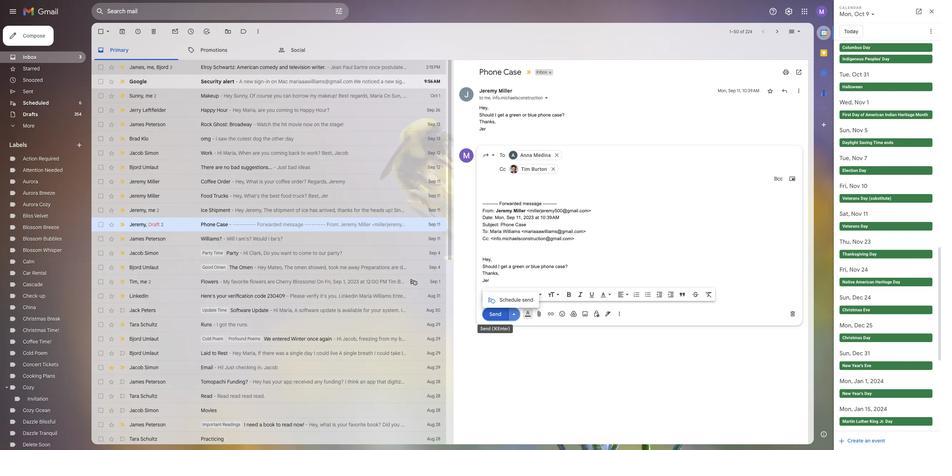 Task type: vqa. For each thing, say whether or not it's contained in the screenshot.
the bottom Include
no



Task type: describe. For each thing, give the bounding box(es) containing it.
i left got
[[217, 321, 218, 328]]

0 vertical spatial that
[[377, 379, 386, 385]]

advanced search options image
[[332, 4, 346, 18]]

cozy for cozy ocean
[[23, 407, 34, 414]]

4 bjord umlaut from the top
[[129, 350, 159, 356]]

0 vertical spatial maria,
[[243, 107, 257, 113]]

2 read from the left
[[217, 393, 229, 399]]

sans serif
[[510, 291, 534, 298]]

7 row from the top
[[92, 146, 446, 160]]

formatting options toolbar
[[483, 288, 715, 301]]

0 horizontal spatial just
[[225, 364, 234, 371]]

1 vertical spatial hey
[[233, 350, 241, 356]]

row containing james
[[92, 60, 446, 74]]

are for maria,
[[258, 107, 265, 113]]

1 umlaut from the top
[[143, 164, 159, 171]]

cold poem inside labels navigation
[[23, 350, 47, 356]]

brad
[[129, 135, 140, 142]]

sans
[[510, 291, 522, 298]]

snooze image
[[187, 28, 194, 35]]

strikethrough ‪(⌘⇧x)‬ image
[[692, 291, 699, 298]]

to right back
[[301, 150, 306, 156]]

simon for movies
[[145, 407, 159, 414]]

aug left tiktok?
[[427, 422, 435, 427]]

indent more ‪(⌘])‬ image
[[667, 291, 675, 298]]

lucrative
[[424, 379, 443, 385]]

0 vertical spatial jer
[[479, 126, 486, 131]]

31
[[437, 293, 440, 299]]

aug up all
[[427, 336, 435, 341]]

row containing jerry leftfielder
[[92, 103, 446, 117]]

food trucks - hey, what's the best food truck? best, jer
[[201, 193, 328, 199]]

me down "phone case"
[[484, 95, 490, 100]]

29 for email - hi! just checking in. jacob
[[436, 365, 440, 370]]

i down the to me , info.michaelsconstruction
[[495, 112, 496, 117]]

what
[[246, 178, 258, 185]]

, down primary tab
[[154, 64, 155, 70]]

tim for burton
[[521, 166, 530, 172]]

to right laid
[[212, 350, 216, 356]]

your left coffee
[[264, 178, 274, 185]]

suggestions...
[[241, 164, 272, 171]]

gmail image
[[23, 4, 62, 19]]

primary
[[110, 47, 129, 53]]

italic ‪(⌘i)‬ image
[[577, 291, 584, 298]]

to left the now! in the bottom of the page
[[276, 421, 281, 428]]

dog
[[253, 135, 262, 142]]

to down "phone case"
[[479, 95, 483, 100]]

check-up
[[23, 293, 45, 299]]

---------- forwarded message --------- from: jeremy miller <millerjeremy500@gmail.com> date: mon, sep 11, 2023 at 10:39 am subject: phone case to: maria williams <mariaaawilliams@gmail.com> cc:  <info.michaelsconstruction@gmail.com>
[[483, 201, 591, 241]]

more options image
[[617, 310, 622, 317]]

hey for hour
[[233, 107, 242, 113]]

inbox for inbox button at the right
[[537, 69, 547, 75]]

Not starred checkbox
[[767, 87, 774, 94]]

you right did
[[391, 421, 400, 428]]

bjord for seventh row from the bottom of the phone case main content
[[129, 350, 141, 356]]

0 vertical spatial jeremy miller
[[479, 88, 512, 94]]

schultz for read
[[140, 393, 157, 399]]

time! for coffee time!
[[39, 339, 51, 345]]

21 row from the top
[[92, 346, 491, 360]]

primary tab
[[92, 40, 181, 60]]

green inside the message body text field
[[513, 264, 524, 269]]

phone case
[[479, 67, 522, 77]]

concert tickets
[[23, 361, 58, 368]]

a inside text field
[[509, 264, 511, 269]]

1 horizontal spatial day
[[304, 350, 313, 356]]

insert link ‪(⌘k)‬ image
[[547, 310, 554, 317]]

, for makeup -
[[143, 92, 144, 99]]

hey, down the to me , info.michaelsconstruction
[[479, 105, 489, 110]]

0 vertical spatial should
[[479, 112, 494, 117]]

press delete to remove this chip element for to
[[554, 152, 560, 158]]

aug 30
[[427, 307, 440, 313]]

aurora for aurora link
[[23, 178, 38, 185]]

security
[[201, 78, 222, 85]]

calm
[[23, 258, 34, 265]]

sep 12 for work - hi maria, when are you coming back to work? best, jacob
[[428, 150, 440, 156]]

12 row from the top
[[92, 217, 446, 232]]

break
[[47, 316, 60, 322]]

phone inside the message body text field
[[541, 264, 554, 269]]

coffee for coffee time!
[[23, 339, 38, 345]]

<info.michaelsconstruction@gmail.com>
[[491, 236, 574, 241]]

28 for practicing
[[436, 436, 440, 442]]

labels heading
[[9, 142, 76, 149]]

hour?
[[316, 107, 330, 113]]

2 for flowers -
[[149, 279, 151, 284]]

2 vertical spatial are
[[215, 164, 223, 171]]

aurora link
[[23, 178, 38, 185]]

to link
[[500, 152, 505, 158]]

2:15 pm
[[426, 64, 440, 70]]

i down "once"
[[314, 350, 315, 356]]

, for phone case -
[[146, 221, 147, 228]]

labels image
[[240, 28, 247, 35]]

williams
[[503, 229, 520, 234]]

11 row from the top
[[92, 203, 446, 217]]

book?
[[367, 421, 381, 428]]

work - hi maria, when are you coming back to work? best, jacob
[[201, 150, 348, 156]]

from:
[[483, 208, 495, 213]]

bjord for 8th row from the top of the phone case main content
[[129, 164, 141, 171]]

undo ‪(⌘z)‬ image
[[485, 291, 493, 298]]

cc link
[[500, 166, 506, 172]]

scheduled
[[23, 100, 49, 106]]

drafts link
[[23, 111, 38, 118]]

cascade
[[23, 281, 43, 288]]

the right saw
[[228, 135, 236, 142]]

aug for laid to rest
[[427, 350, 435, 356]]

a right need
[[259, 421, 262, 428]]

sep 13 for rock ghost: broadway - watch the hit movie now on the stage!
[[428, 122, 440, 127]]

more button
[[0, 120, 86, 132]]

ghost:
[[213, 121, 228, 128]]

4 sep 11 from the top
[[429, 222, 440, 227]]

time for software
[[218, 307, 227, 313]]

0 horizontal spatial best,
[[308, 193, 320, 199]]

blossom bubbles link
[[23, 236, 62, 242]]

coming for back
[[271, 150, 288, 156]]

press delete to remove this chip element for cc
[[550, 166, 557, 172]]

3 bjord umlaut from the top
[[129, 336, 159, 342]]

0 vertical spatial green
[[509, 112, 521, 117]]

sep 11 for hey, what's the best food truck? best, jer
[[429, 193, 440, 198]]

0 vertical spatial hey, should i get a green or blue phone case? thanks, jer
[[479, 105, 565, 131]]

30
[[435, 307, 440, 313]]

row containing tim
[[92, 275, 446, 289]]

miller inside ---------- forwarded message --------- from: jeremy miller <millerjeremy500@gmail.com> date: mon, sep 11, 2023 at 10:39 am subject: phone case to: maria williams <mariaaawilliams@gmail.com> cc:  <info.michaelsconstruction@gmail.com>
[[514, 208, 526, 213]]

up
[[40, 293, 45, 299]]

aug 29 for laid to rest - hey maria, if there was a single day i could live a single breath i could take i'd trade all the others away best, bjord
[[427, 350, 440, 356]]

any
[[315, 379, 323, 385]]

food
[[281, 193, 292, 199]]

, for ice shipment -
[[146, 207, 147, 213]]

8 row from the top
[[92, 160, 446, 174]]

need
[[247, 421, 258, 428]]

sent
[[23, 88, 33, 95]]

work
[[201, 150, 212, 156]]

sep 1
[[430, 279, 440, 284]]

phone for phone case -
[[201, 221, 215, 228]]

0 vertical spatial 1
[[730, 29, 731, 34]]

older image
[[774, 28, 781, 35]]

coffee order - hey, what is your coffee order? regards, jeremy
[[201, 178, 345, 185]]

move to image
[[225, 28, 232, 35]]

clark,
[[249, 250, 262, 256]]

the
[[229, 264, 238, 271]]

0 vertical spatial cozy
[[39, 201, 51, 208]]

main menu image
[[9, 7, 17, 16]]

2 app from the left
[[367, 379, 376, 385]]

1 could from the left
[[316, 350, 329, 356]]

funding?
[[227, 379, 248, 385]]

a right was
[[286, 350, 289, 356]]

sep 11 for will i am's? would i be's?
[[429, 236, 440, 241]]

230409
[[267, 293, 285, 299]]

tara for runs - i got the runs.
[[129, 321, 139, 328]]

more send options image
[[511, 310, 518, 318]]

1 sep 4 from the top
[[429, 250, 440, 256]]

scheduled link
[[23, 100, 49, 106]]

22 row from the top
[[92, 360, 446, 375]]

, for elroy schwartz: american comedy and television writer. -
[[144, 64, 146, 70]]

3 tara schultz from the top
[[129, 436, 157, 442]]

tomopachi
[[201, 379, 226, 385]]

bjord for 20th row from the top of the phone case main content
[[129, 336, 141, 342]]

case? inside the message body text field
[[555, 264, 568, 269]]

i left need
[[244, 421, 245, 428]]

4 aug 28 from the top
[[427, 422, 440, 427]]

settings image
[[785, 7, 793, 16]]

toggle split pane mode image
[[788, 28, 795, 35]]

i left the think
[[345, 379, 346, 385]]

tim burton
[[521, 166, 547, 172]]

the left hit
[[273, 121, 280, 128]]

jack peters
[[129, 307, 156, 314]]

tim for ,
[[129, 278, 138, 285]]

breeze for blossom breeze
[[43, 224, 59, 231]]

1 app from the left
[[284, 379, 292, 385]]

0 vertical spatial blue
[[528, 112, 537, 117]]

<mariaaawilliams@gmail.com>
[[522, 229, 586, 234]]

9 row from the top
[[92, 174, 446, 189]]

insert signature image
[[605, 310, 612, 317]]

2 sep 4 from the top
[[429, 265, 440, 270]]

2 bjord umlaut from the top
[[129, 264, 159, 271]]

time for party
[[214, 250, 223, 256]]

jack
[[129, 307, 140, 314]]

coffee time! link
[[23, 339, 51, 345]]

3 inside "james , me , bjord 3"
[[170, 65, 172, 70]]

blossom breeze
[[23, 224, 59, 231]]

type of response image
[[483, 152, 490, 159]]

hey, left the what
[[309, 421, 319, 428]]

29 for laid to rest - hey maria, if there was a single day i could live a single breath i could take i'd trade all the others away best, bjord
[[436, 350, 440, 356]]

sep inside ---------- forwarded message --------- from: jeremy miller <millerjeremy500@gmail.com> date: mon, sep 11, 2023 at 10:39 am subject: phone case to: maria williams <mariaaawilliams@gmail.com> cc:  <info.michaelsconstruction@gmail.com>
[[507, 215, 515, 220]]

hey, left what's on the top left
[[233, 193, 243, 199]]

4 11 from the top
[[437, 222, 440, 227]]

aug 28 for practicing
[[427, 436, 440, 442]]

there
[[262, 350, 274, 356]]

james peterson for williams?
[[129, 236, 166, 242]]

13 for omg - i saw the cutest dog the other day
[[437, 136, 440, 141]]

1 vertical spatial is
[[419, 379, 423, 385]]

check-up link
[[23, 293, 45, 299]]

action
[[23, 156, 37, 162]]

press delete to remove this chip image
[[554, 152, 560, 158]]

aug 28 for movies
[[427, 408, 440, 413]]

side panel section
[[814, 23, 834, 444]]

row containing google
[[92, 74, 446, 89]]

from
[[434, 421, 445, 428]]

i right breath
[[374, 350, 376, 356]]

tara schultz for read - read read read read.
[[129, 393, 157, 399]]

20 row from the top
[[92, 332, 446, 346]]

labels navigation
[[0, 23, 92, 450]]

hey, should i get a green or blue phone case? thanks, jer inside the message body text field
[[483, 257, 568, 283]]

coming for to
[[276, 107, 293, 113]]

2 horizontal spatial best,
[[466, 350, 477, 356]]

now
[[303, 121, 313, 128]]

3 sep 11 from the top
[[429, 207, 440, 213]]

11, inside cell
[[737, 88, 741, 93]]

i'd
[[402, 350, 407, 356]]

your right has
[[272, 379, 282, 385]]

compose
[[23, 33, 45, 39]]

2 vertical spatial maria,
[[243, 350, 257, 356]]

send for send ‪(⌘enter)‬
[[480, 326, 491, 331]]

2 for ice shipment -
[[157, 208, 159, 213]]

blossom for blossom breeze
[[23, 224, 42, 231]]

other
[[272, 135, 284, 142]]

your left favorite
[[337, 421, 347, 428]]

send ‪(⌘enter)‬
[[480, 326, 510, 331]]

search mail image
[[94, 5, 107, 18]]

24 row from the top
[[92, 389, 446, 403]]

required
[[39, 156, 59, 162]]

2 horizontal spatial read
[[282, 421, 292, 428]]

3 inside labels navigation
[[79, 54, 82, 60]]

1 read from the left
[[201, 393, 212, 399]]

at
[[535, 215, 539, 220]]

0 horizontal spatial read
[[230, 393, 240, 399]]

you up rock ghost: broadway - watch the hit movie now on the stage!
[[267, 107, 275, 113]]

redo ‪(⌘y)‬ image
[[497, 291, 504, 298]]

to right want
[[293, 250, 298, 256]]

1 happy from the left
[[201, 107, 216, 113]]

1 horizontal spatial update
[[252, 307, 269, 314]]

Message Body text field
[[483, 186, 797, 284]]

numbered list ‪(⌘⇧7)‬ image
[[633, 291, 640, 298]]

remove formatting ‪(⌘\)‬ image
[[705, 291, 713, 298]]

you down dog
[[261, 150, 270, 156]]

tara for read - read read read read.
[[129, 393, 139, 399]]

the right got
[[228, 321, 236, 328]]

hey, left what
[[235, 178, 245, 185]]

aug for read
[[427, 393, 435, 399]]

aug 28 for tomopachi funding?
[[427, 379, 440, 384]]

0 vertical spatial hi
[[217, 150, 222, 156]]

trucks
[[213, 193, 228, 199]]

simon for email
[[145, 364, 159, 371]]

1 horizontal spatial party
[[227, 250, 239, 256]]

elroy
[[201, 64, 212, 70]]

dazzle tranquil
[[23, 430, 57, 437]]

inbox for inbox link
[[23, 54, 36, 60]]

promotions tab
[[182, 40, 272, 60]]

25 row from the top
[[92, 403, 446, 418]]

good
[[202, 265, 213, 270]]

aug for practicing
[[427, 436, 435, 442]]

1 horizontal spatial read
[[242, 393, 252, 399]]

aurora for aurora breeze
[[23, 190, 38, 196]]

american
[[237, 64, 259, 70]]

5 row from the top
[[92, 117, 446, 132]]

i inside the message body text field
[[498, 264, 500, 269]]

party inside 'party time party - hi clark, do you want to come to our party?'
[[202, 250, 213, 256]]

aurora cozy link
[[23, 201, 51, 208]]

2 single from the left
[[344, 350, 357, 356]]

archive image
[[119, 28, 126, 35]]

5 james from the top
[[129, 421, 144, 428]]

aug for runs
[[427, 322, 435, 327]]

shipment
[[209, 207, 230, 213]]

aug 28 for read
[[427, 393, 440, 399]]

2 for phone case -
[[161, 222, 163, 227]]

1 bad from the left
[[231, 164, 240, 171]]

bliss velvet link
[[23, 213, 48, 219]]

anna
[[520, 152, 532, 158]]

1 horizontal spatial is
[[333, 421, 336, 428]]

2 jacob simon from the top
[[129, 250, 159, 256]]

1 50 of 224
[[730, 29, 753, 34]]

the right on
[[321, 121, 328, 128]]

26 row from the top
[[92, 418, 463, 432]]

attach files image
[[536, 310, 543, 317]]

hour
[[217, 107, 228, 113]]

code
[[255, 293, 266, 299]]

show details image
[[544, 96, 549, 100]]

find
[[401, 421, 410, 428]]

1 vertical spatial jer
[[321, 193, 328, 199]]

3 tara from the top
[[129, 436, 139, 442]]



Task type: locate. For each thing, give the bounding box(es) containing it.
1 horizontal spatial best,
[[322, 150, 333, 156]]

1 horizontal spatial coffee
[[201, 178, 216, 185]]

in.
[[258, 364, 263, 371]]

dazzle down "cozy ocean" link
[[23, 419, 38, 425]]

, up google
[[144, 64, 146, 70]]

me for flowers -
[[140, 278, 147, 285]]

1 vertical spatial time!
[[39, 339, 51, 345]]

order?
[[292, 178, 306, 185]]

are right when
[[253, 150, 260, 156]]

blossom down "blossom breeze" link
[[23, 236, 42, 242]]

1 vertical spatial day
[[304, 350, 313, 356]]

single
[[290, 350, 303, 356], [344, 350, 357, 356]]

omen inside good omen the omen -
[[214, 265, 226, 270]]

is right the what
[[333, 421, 336, 428]]

velvet
[[34, 213, 48, 219]]

0 vertical spatial day
[[285, 135, 294, 142]]

read down tomopachi
[[217, 393, 229, 399]]

cooking plans
[[23, 373, 55, 379]]

mon, inside cell
[[718, 88, 728, 93]]

0 horizontal spatial 3
[[79, 54, 82, 60]]

1 vertical spatial coming
[[271, 150, 288, 156]]

1 sep 11 from the top
[[429, 179, 440, 184]]

coffee inside labels navigation
[[23, 339, 38, 345]]

should down the to me , info.michaelsconstruction
[[479, 112, 494, 117]]

1 horizontal spatial mon,
[[718, 88, 728, 93]]

3 28 from the top
[[436, 408, 440, 413]]

1 horizontal spatial that
[[411, 421, 420, 428]]

read left "read."
[[242, 393, 252, 399]]

1 christmas from the top
[[23, 316, 46, 322]]

1 vertical spatial blue
[[531, 264, 540, 269]]

verification
[[228, 293, 253, 299]]

0 vertical spatial is
[[259, 178, 263, 185]]

2 vertical spatial best,
[[466, 350, 477, 356]]

aug for tomopachi funding?
[[427, 379, 435, 384]]

party
[[227, 250, 239, 256], [202, 250, 213, 256]]

christmas
[[23, 316, 46, 322], [23, 327, 46, 334]]

3 row from the top
[[92, 89, 446, 103]]

send ‪(⌘enter)‬ tooltip
[[478, 321, 513, 337]]

1 vertical spatial jeremy miller
[[129, 178, 160, 185]]

1 vertical spatial or
[[526, 264, 530, 269]]

runs - i got the runs.
[[201, 321, 248, 328]]

are up watch
[[258, 107, 265, 113]]

2 inside jeremy , me 2
[[157, 208, 159, 213]]

2 sep 11 from the top
[[429, 193, 440, 198]]

0 horizontal spatial omen
[[214, 265, 226, 270]]

0 horizontal spatial is
[[259, 178, 263, 185]]

12 for there are no bad suggestions... - just bad ideas
[[437, 164, 440, 170]]

poem inside labels navigation
[[35, 350, 47, 356]]

0 horizontal spatial 10:39 am
[[540, 215, 559, 220]]

jacob simon for email
[[129, 364, 159, 371]]

the right dog
[[263, 135, 271, 142]]

1 vertical spatial aurora
[[23, 190, 38, 196]]

james peterson for rock ghost: broadway
[[129, 121, 166, 128]]

6
[[79, 100, 82, 105]]

update inside update time software update -
[[202, 307, 217, 313]]

i
[[495, 112, 496, 117], [236, 236, 237, 242], [268, 236, 270, 242], [498, 264, 500, 269], [217, 321, 218, 328], [314, 350, 315, 356], [374, 350, 376, 356], [345, 379, 346, 385], [244, 421, 245, 428]]

profound
[[228, 336, 246, 341]]

anna medina
[[520, 152, 551, 158]]

james for rock ghost: broadway - watch the hit movie now on the stage!
[[129, 121, 144, 128]]

1 vertical spatial maria,
[[223, 150, 237, 156]]

tab list containing primary
[[92, 40, 814, 60]]

1 vertical spatial are
[[253, 150, 260, 156]]

more image
[[255, 28, 262, 35]]

send inside send button
[[489, 311, 502, 317]]

5 11 from the top
[[437, 236, 440, 241]]

blossom whisper link
[[23, 247, 62, 253]]

poem inside row
[[212, 336, 223, 341]]

phone up williams
[[501, 222, 514, 227]]

time down williams? on the bottom
[[214, 250, 223, 256]]

1 vertical spatial hi
[[243, 250, 248, 256]]

None checkbox
[[97, 64, 104, 71], [97, 78, 104, 85], [97, 92, 104, 99], [97, 149, 104, 157], [97, 207, 104, 214], [97, 221, 104, 228], [97, 264, 104, 271], [97, 321, 104, 328], [97, 335, 104, 342], [97, 378, 104, 385], [97, 393, 104, 400], [97, 407, 104, 414], [97, 421, 104, 428], [97, 64, 104, 71], [97, 78, 104, 85], [97, 92, 104, 99], [97, 149, 104, 157], [97, 207, 104, 214], [97, 221, 104, 228], [97, 264, 104, 271], [97, 321, 104, 328], [97, 335, 104, 342], [97, 378, 104, 385], [97, 393, 104, 400], [97, 407, 104, 414], [97, 421, 104, 428]]

2 umlaut from the top
[[143, 264, 159, 271]]

again
[[320, 336, 332, 342]]

me for makeup -
[[146, 92, 153, 99]]

1 4 from the top
[[438, 250, 440, 256]]

2 peterson from the top
[[146, 236, 166, 242]]

2 vertical spatial tara schultz
[[129, 436, 157, 442]]

28 down "from"
[[436, 436, 440, 442]]

happy
[[201, 107, 216, 113], [300, 107, 315, 113]]

that left 'digitizes'
[[377, 379, 386, 385]]

, for flowers -
[[138, 278, 139, 285]]

aug for movies
[[427, 408, 435, 413]]

10 row from the top
[[92, 189, 446, 203]]

1 vertical spatial schultz
[[140, 393, 157, 399]]

2 aurora from the top
[[23, 190, 38, 196]]

0 vertical spatial are
[[258, 107, 265, 113]]

0 horizontal spatial app
[[284, 379, 292, 385]]

bjord
[[156, 64, 168, 70], [129, 164, 141, 171], [129, 264, 141, 271], [129, 336, 141, 342], [129, 350, 141, 356], [479, 350, 491, 356]]

social tab
[[272, 40, 363, 60]]

best, right truck? at the top left of the page
[[308, 193, 320, 199]]

29 up lucrative
[[436, 365, 440, 370]]

1 vertical spatial time
[[218, 307, 227, 313]]

15 row from the top
[[92, 260, 446, 275]]

hey, down cc:
[[483, 257, 492, 262]]

on
[[314, 121, 320, 128]]

0 vertical spatial cold
[[202, 336, 211, 341]]

2 blossom from the top
[[23, 236, 42, 242]]

0 vertical spatial mon,
[[718, 88, 728, 93]]

time inside update time software update -
[[218, 307, 227, 313]]

blossom for blossom bubbles
[[23, 236, 42, 242]]

row containing jack peters
[[92, 303, 446, 317]]

time inside 'party time party - hi clark, do you want to come to our party?'
[[214, 250, 223, 256]]

inbox inside labels navigation
[[23, 54, 36, 60]]

0 vertical spatial coming
[[276, 107, 293, 113]]

1 vertical spatial phone
[[541, 264, 554, 269]]

peterson for rock
[[146, 121, 166, 128]]

cozy down cooking
[[23, 384, 34, 391]]

inbox up the starred link
[[23, 54, 36, 60]]

klo
[[141, 135, 149, 142]]

5 aug 28 from the top
[[427, 436, 440, 442]]

get up redo ‪(⌘y)‬ icon
[[501, 264, 507, 269]]

jacob simon for work
[[129, 150, 159, 156]]

0 vertical spatial or
[[523, 112, 527, 117]]

i left be's?
[[268, 236, 270, 242]]

peterson for williams?
[[146, 236, 166, 242]]

get
[[498, 112, 504, 117], [501, 264, 507, 269]]

4 umlaut from the top
[[143, 350, 159, 356]]

poem down got
[[212, 336, 223, 341]]

1 13 from the top
[[437, 122, 440, 127]]

2 12 from the top
[[437, 164, 440, 170]]

press delete to remove this chip element
[[554, 152, 560, 158], [550, 166, 557, 172]]

omg
[[201, 135, 211, 142]]

3 james from the top
[[129, 236, 144, 242]]

‪(⌘enter)‬
[[492, 326, 510, 331]]

3 umlaut from the top
[[143, 336, 159, 342]]

jer inside the message body text field
[[483, 278, 489, 283]]

1 horizontal spatial hi
[[243, 250, 248, 256]]

4 james peterson from the top
[[129, 421, 166, 428]]

27 row from the top
[[92, 432, 446, 446]]

tim , me 2
[[129, 278, 151, 285]]

0 vertical spatial coffee
[[201, 178, 216, 185]]

party up good
[[202, 250, 213, 256]]

insert emoji ‪(⌘⇧2)‬ image
[[559, 310, 566, 317]]

1 vertical spatial breeze
[[43, 224, 59, 231]]

hey, should i get a green or blue phone case? thanks, jer down info.michaelsconstruction
[[479, 105, 565, 131]]

jeremy inside ---------- forwarded message --------- from: jeremy miller <millerjeremy500@gmail.com> date: mon, sep 11, 2023 at 10:39 am subject: phone case to: maria williams <mariaaawilliams@gmail.com> cc:  <info.michaelsconstruction@gmail.com>
[[496, 208, 512, 213]]

2 happy from the left
[[300, 107, 315, 113]]

0 vertical spatial case?
[[552, 112, 565, 117]]

0 vertical spatial 12
[[437, 150, 440, 156]]

thanks, up type of response image
[[479, 119, 496, 124]]

to up movie
[[294, 107, 299, 113]]

2 11 from the top
[[437, 193, 440, 198]]

me for elroy schwartz: american comedy and television writer. -
[[147, 64, 154, 70]]

1 vertical spatial hey, should i get a green or blue phone case? thanks, jer
[[483, 257, 568, 283]]

the right all
[[428, 350, 436, 356]]

coffee for coffee order - hey, what is your coffee order? regards, jeremy
[[201, 178, 216, 185]]

mon, sep 11, 10:39 am cell
[[718, 87, 760, 94]]

insert photo image
[[582, 310, 589, 317]]

11 for will i am's? would i be's?
[[437, 236, 440, 241]]

attention needed
[[23, 167, 63, 173]]

1 for flowers -
[[439, 279, 440, 284]]

just right "hi!"
[[225, 364, 234, 371]]

sunny
[[129, 92, 143, 99]]

1 vertical spatial cozy
[[23, 384, 34, 391]]

read left the now! in the bottom of the page
[[282, 421, 292, 428]]

1 vertical spatial tara
[[129, 393, 139, 399]]

1 vertical spatial best,
[[308, 193, 320, 199]]

press delete to remove this chip image
[[550, 166, 557, 172]]

cold inside phone case main content
[[202, 336, 211, 341]]

app right an at the bottom left
[[367, 379, 376, 385]]

plans
[[43, 373, 55, 379]]

5 28 from the top
[[436, 436, 440, 442]]

1 28 from the top
[[436, 379, 440, 384]]

read
[[230, 393, 240, 399], [242, 393, 252, 399], [282, 421, 292, 428]]

poem up concert tickets link on the bottom
[[35, 350, 47, 356]]

james for tomopachi funding? - hey has your app received any funding? i think an app that digitizes pets is lucrative as hell!
[[129, 379, 144, 385]]

bjord for 15th row from the top of the phone case main content
[[129, 264, 141, 271]]

i right will
[[236, 236, 237, 242]]

christmas up coffee time! link
[[23, 327, 46, 334]]

11,
[[737, 88, 741, 93], [516, 215, 522, 220]]

1 12 from the top
[[437, 150, 440, 156]]

aug 29 right trade at bottom
[[427, 350, 440, 356]]

phone case main content
[[92, 23, 814, 450]]

whisper
[[43, 247, 62, 253]]

phone down "<info.michaelsconstruction@gmail.com>"
[[541, 264, 554, 269]]

jacob simon for movies
[[129, 407, 159, 414]]

3 peterson from the top
[[146, 379, 166, 385]]

1 horizontal spatial omen
[[239, 264, 253, 271]]

me down primary tab
[[147, 64, 154, 70]]

28 for tomopachi funding?
[[436, 379, 440, 384]]

1 jacob simon from the top
[[129, 150, 159, 156]]

2 28 from the top
[[436, 393, 440, 399]]

software
[[230, 307, 251, 314]]

0 vertical spatial send
[[489, 311, 502, 317]]

0 vertical spatial get
[[498, 112, 504, 117]]

5 sep 11 from the top
[[429, 236, 440, 241]]

0 vertical spatial phone
[[538, 112, 551, 117]]

1 aug 28 from the top
[[427, 379, 440, 384]]

bulleted list ‪(⌘⇧8)‬ image
[[645, 291, 652, 298]]

case inside row
[[217, 221, 228, 228]]

a down the to me , info.michaelsconstruction
[[506, 112, 508, 117]]

, left info.michaelsconstruction
[[490, 95, 492, 100]]

cc:
[[483, 236, 490, 241]]

4 peterson from the top
[[146, 421, 166, 428]]

0 vertical spatial tim
[[521, 166, 530, 172]]

send left ‪(⌘enter)‬
[[480, 326, 491, 331]]

16 row from the top
[[92, 275, 446, 289]]

movie
[[288, 121, 302, 128]]

coming
[[276, 107, 293, 113], [271, 150, 288, 156]]

Search mail text field
[[107, 8, 315, 15]]

2 vertical spatial aurora
[[23, 201, 38, 208]]

cozy for cozy link
[[23, 384, 34, 391]]

of
[[740, 29, 744, 34]]

None search field
[[92, 3, 349, 20]]

4 29 from the top
[[436, 365, 440, 370]]

2 4 from the top
[[438, 265, 440, 270]]

you right do
[[271, 250, 279, 256]]

2 book from the left
[[421, 421, 433, 428]]

delete image
[[150, 28, 157, 35]]

cold poem inside phone case main content
[[202, 336, 223, 341]]

0 vertical spatial 11,
[[737, 88, 741, 93]]

tickets
[[42, 361, 58, 368]]

phone inside ---------- forwarded message --------- from: jeremy miller <millerjeremy500@gmail.com> date: mon, sep 11, 2023 at 10:39 am subject: phone case to: maria williams <mariaaawilliams@gmail.com> cc:  <info.michaelsconstruction@gmail.com>
[[501, 222, 514, 227]]

discard draft ‪(⌘⇧d)‬ image
[[789, 310, 797, 317]]

2 aug 29 from the top
[[427, 336, 440, 341]]

1 vertical spatial tara schultz
[[129, 393, 157, 399]]

time! for christmas time!
[[47, 327, 59, 334]]

phone up williams? on the bottom
[[201, 221, 215, 228]]

1 aug 29 from the top
[[427, 322, 440, 327]]

2 vertical spatial jeremy miller
[[129, 193, 160, 199]]

christmas for christmas break
[[23, 316, 46, 322]]

received
[[294, 379, 313, 385]]

sep inside cell
[[728, 88, 736, 93]]

james , me , bjord 3
[[129, 64, 172, 70]]

support image
[[769, 7, 778, 16]]

2 christmas from the top
[[23, 327, 46, 334]]

report spam image
[[134, 28, 142, 35]]

case down 2023
[[515, 222, 526, 227]]

sep 11 for hey, what is your coffee order? regards, jeremy
[[429, 179, 440, 184]]

labels
[[9, 142, 27, 149]]

a up sans
[[509, 264, 511, 269]]

2 vertical spatial tara
[[129, 436, 139, 442]]

2 13 from the top
[[437, 136, 440, 141]]

breeze
[[39, 190, 55, 196], [43, 224, 59, 231]]

james peterson for tomopachi funding?
[[129, 379, 166, 385]]

breeze up the bubbles
[[43, 224, 59, 231]]

1 single from the left
[[290, 350, 303, 356]]

1 vertical spatial case?
[[555, 264, 568, 269]]

0 horizontal spatial cold
[[23, 350, 33, 356]]

just
[[277, 164, 287, 171], [225, 364, 234, 371]]

aug down 'aug 30'
[[427, 322, 435, 327]]

1 james from the top
[[129, 64, 144, 70]]

snoozed
[[23, 77, 43, 83]]

your right here's
[[217, 293, 227, 299]]

10:39 am
[[743, 88, 760, 93], [540, 215, 559, 220]]

aug 28 left tiktok?
[[427, 422, 440, 427]]

toggle confidential mode image
[[593, 310, 600, 317]]

23 row from the top
[[92, 375, 460, 389]]

0 vertical spatial time
[[214, 250, 223, 256]]

19 row from the top
[[92, 317, 446, 332]]

1 horizontal spatial bad
[[288, 164, 297, 171]]

an
[[360, 379, 366, 385]]

11 for hey, what's the best food truck? best, jer
[[437, 193, 440, 198]]

phone for phone case
[[479, 67, 502, 77]]

4 simon from the top
[[145, 407, 159, 414]]

indent less ‪(⌘[)‬ image
[[656, 291, 663, 298]]

1 horizontal spatial read
[[217, 393, 229, 399]]

breeze for aurora breeze
[[39, 190, 55, 196]]

tim left the 'burton'
[[521, 166, 530, 172]]

dazzle for dazzle tranquil
[[23, 430, 38, 437]]

did
[[383, 421, 390, 428]]

2 inside sunny , me 2
[[154, 93, 156, 98]]

dazzle for dazzle blissful
[[23, 419, 38, 425]]

1 simon from the top
[[145, 150, 159, 156]]

umlaut
[[143, 164, 159, 171], [143, 264, 159, 271], [143, 336, 159, 342], [143, 350, 159, 356]]

10:39 am inside cell
[[743, 88, 760, 93]]

omg - i saw the cutest dog the other day
[[201, 135, 294, 142]]

2 up draft
[[157, 208, 159, 213]]

send inside send ‪(⌘enter)‬ tooltip
[[480, 326, 491, 331]]

1 vertical spatial cold poem
[[23, 350, 47, 356]]

1 aurora from the top
[[23, 178, 38, 185]]

, up the "jerry leftfielder"
[[143, 92, 144, 99]]

james for williams? - will i am's? would i be's?
[[129, 236, 144, 242]]

11, inside ---------- forwarded message --------- from: jeremy miller <millerjeremy500@gmail.com> date: mon, sep 11, 2023 at 10:39 am subject: phone case to: maria williams <mariaaawilliams@gmail.com> cc:  <info.michaelsconstruction@gmail.com>
[[516, 215, 522, 220]]

aug left 31
[[428, 293, 435, 299]]

quote ‪(⌘⇧9)‬ image
[[679, 291, 686, 298]]

4 28 from the top
[[436, 422, 440, 427]]

3 james peterson from the top
[[129, 379, 166, 385]]

happy left 'hour'
[[201, 107, 216, 113]]

28 for movies
[[436, 408, 440, 413]]

29 for runs - i got the runs.
[[436, 322, 440, 327]]

0 horizontal spatial party
[[202, 250, 213, 256]]

aug
[[428, 293, 435, 299], [427, 307, 434, 313], [427, 322, 435, 327], [427, 336, 435, 341], [427, 350, 435, 356], [427, 365, 435, 370], [427, 379, 435, 384], [427, 393, 435, 399], [427, 408, 435, 413], [427, 422, 435, 427], [427, 436, 435, 442]]

simon for work
[[145, 150, 159, 156]]

miller
[[499, 88, 512, 94], [147, 178, 160, 185], [147, 193, 160, 199], [514, 208, 526, 213]]

invitation link
[[28, 396, 48, 402]]

1 vertical spatial poem
[[35, 350, 47, 356]]

me for ice shipment -
[[148, 207, 155, 213]]

1 right oct
[[439, 93, 440, 98]]

1 vertical spatial mon,
[[495, 215, 505, 220]]

peterson for tomopachi
[[146, 379, 166, 385]]

needed
[[45, 167, 63, 173]]

0 vertical spatial best,
[[322, 150, 333, 156]]

1 horizontal spatial single
[[344, 350, 357, 356]]

case for phone case
[[504, 67, 522, 77]]

2 could from the left
[[377, 350, 389, 356]]

cozy ocean
[[23, 407, 50, 414]]

2 29 from the top
[[436, 336, 440, 341]]

18 row from the top
[[92, 303, 446, 317]]

1 james peterson from the top
[[129, 121, 166, 128]]

0 vertical spatial press delete to remove this chip element
[[554, 152, 560, 158]]

2 tara from the top
[[129, 393, 139, 399]]

underline ‪(⌘u)‬ image
[[588, 291, 596, 299]]

2 bad from the left
[[288, 164, 297, 171]]

1 left 50 at top right
[[730, 29, 731, 34]]

1 horizontal spatial cold poem
[[202, 336, 223, 341]]

flowers
[[201, 278, 218, 285]]

are left no
[[215, 164, 223, 171]]

jer down regards,
[[321, 193, 328, 199]]

aug 28 down lucrative
[[427, 393, 440, 399]]

0 horizontal spatial day
[[285, 135, 294, 142]]

maria
[[490, 229, 502, 234]]

11, left 2023
[[516, 215, 522, 220]]

aug left "as"
[[427, 379, 435, 384]]

0 vertical spatial tara schultz
[[129, 321, 157, 328]]

aug for email
[[427, 365, 435, 370]]

day down "once"
[[304, 350, 313, 356]]

are
[[258, 107, 265, 113], [253, 150, 260, 156], [215, 164, 223, 171]]

winter
[[291, 336, 306, 342]]

4 james from the top
[[129, 379, 144, 385]]

hi
[[217, 150, 222, 156], [243, 250, 248, 256]]

hey for funding?
[[253, 379, 262, 385]]

case up the to me , info.michaelsconstruction
[[504, 67, 522, 77]]

jeremy , me 2
[[129, 207, 159, 213]]

add to tasks image
[[203, 28, 210, 35]]

0 horizontal spatial 11,
[[516, 215, 522, 220]]

1 tara from the top
[[129, 321, 139, 328]]

1 vertical spatial tim
[[129, 278, 138, 285]]

jeremy miller for coffee order - hey, what is your coffee order? regards, jeremy
[[129, 178, 160, 185]]

0 horizontal spatial poem
[[35, 350, 47, 356]]

sep 12 for there are no bad suggestions... - just bad ideas
[[428, 164, 440, 170]]

blossom for blossom whisper
[[23, 247, 42, 253]]

1 sep 12 from the top
[[428, 150, 440, 156]]

0 vertical spatial dazzle
[[23, 419, 38, 425]]

1 peterson from the top
[[146, 121, 166, 128]]

read up movies
[[201, 393, 212, 399]]

aug 29 for runs - i got the runs.
[[427, 322, 440, 327]]

13 for rock ghost: broadway - watch the hit movie now on the stage!
[[437, 122, 440, 127]]

14 row from the top
[[92, 246, 446, 260]]

0 horizontal spatial hi
[[217, 150, 222, 156]]

sans serif option
[[509, 291, 538, 298]]

1 horizontal spatial poem
[[212, 336, 223, 341]]

2 right draft
[[161, 222, 163, 227]]

1 vertical spatial cold
[[23, 350, 33, 356]]

0 horizontal spatial update
[[202, 307, 217, 313]]

get inside the message body text field
[[501, 264, 507, 269]]

row
[[92, 60, 446, 74], [92, 74, 446, 89], [92, 89, 446, 103], [92, 103, 446, 117], [92, 117, 446, 132], [92, 132, 446, 146], [92, 146, 446, 160], [92, 160, 446, 174], [92, 174, 446, 189], [92, 189, 446, 203], [92, 203, 446, 217], [92, 217, 446, 232], [92, 232, 446, 246], [92, 246, 446, 260], [92, 260, 446, 275], [92, 275, 446, 289], [92, 289, 446, 303], [92, 303, 446, 317], [92, 317, 446, 332], [92, 332, 446, 346], [92, 346, 491, 360], [92, 360, 446, 375], [92, 375, 460, 389], [92, 389, 446, 403], [92, 403, 446, 418], [92, 418, 463, 432], [92, 432, 446, 446]]

digitizes
[[387, 379, 406, 385]]

aug left 30
[[427, 307, 434, 313]]

case for phone case -
[[217, 221, 228, 228]]

not starred image
[[767, 87, 774, 94]]

0 vertical spatial 13
[[437, 122, 440, 127]]

rental
[[32, 270, 46, 276]]

cozy up velvet
[[39, 201, 51, 208]]

read down funding?
[[230, 393, 240, 399]]

0 vertical spatial breeze
[[39, 190, 55, 196]]

0 vertical spatial inbox
[[23, 54, 36, 60]]

aug for here's your verification code 230409
[[428, 293, 435, 299]]

coffee inside phone case main content
[[201, 178, 216, 185]]

christmas for christmas time!
[[23, 327, 46, 334]]

28 for read
[[436, 393, 440, 399]]

1 vertical spatial coffee
[[23, 339, 38, 345]]

10:39 am left not starred option
[[743, 88, 760, 93]]

row containing linkedin
[[92, 289, 446, 303]]

2 vertical spatial hey
[[253, 379, 262, 385]]

omen right good
[[214, 265, 226, 270]]

serif
[[523, 291, 534, 298]]

0 vertical spatial just
[[277, 164, 287, 171]]

1 up 31
[[439, 279, 440, 284]]

cozy left ocean
[[23, 407, 34, 414]]

4 jacob simon from the top
[[129, 407, 159, 414]]

aug up "from"
[[427, 408, 435, 413]]

2023
[[524, 215, 534, 220]]

send for send
[[489, 311, 502, 317]]

2 vertical spatial is
[[333, 421, 336, 428]]

blossom whisper
[[23, 247, 62, 253]]

12 for work - hi maria, when are you coming back to work? best, jacob
[[437, 150, 440, 156]]

insert files using drive image
[[570, 310, 577, 317]]

, left draft
[[146, 221, 147, 228]]

jeremy , draft 2
[[129, 221, 163, 228]]

aurora for aurora cozy
[[23, 201, 38, 208]]

1 blossom from the top
[[23, 224, 42, 231]]

book left "from"
[[421, 421, 433, 428]]

2 james from the top
[[129, 121, 144, 128]]

christmas time!
[[23, 327, 59, 334]]

1 for makeup -
[[439, 93, 440, 98]]

sep 13 for omg - i saw the cutest dog the other day
[[428, 136, 440, 141]]

2 inside jeremy , draft 2
[[161, 222, 163, 227]]

row containing brad klo
[[92, 132, 446, 146]]

3 aug 29 from the top
[[427, 350, 440, 356]]

1 vertical spatial sep 12
[[428, 164, 440, 170]]

that right find
[[411, 421, 420, 428]]

2 horizontal spatial is
[[419, 379, 423, 385]]

case inside ---------- forwarded message --------- from: jeremy miller <millerjeremy500@gmail.com> date: mon, sep 11, 2023 at 10:39 am subject: phone case to: maria williams <mariaaawilliams@gmail.com> cc:  <info.michaelsconstruction@gmail.com>
[[515, 222, 526, 227]]

inbox inside button
[[537, 69, 547, 75]]

take
[[391, 350, 401, 356]]

1 vertical spatial thanks,
[[483, 271, 499, 276]]

here's your verification code 230409 -
[[201, 293, 290, 299]]

1 vertical spatial get
[[501, 264, 507, 269]]

are for when
[[253, 150, 260, 156]]

info.michaelsconstruction
[[493, 95, 543, 100]]

blue inside the message body text field
[[531, 264, 540, 269]]

0 vertical spatial thanks,
[[479, 119, 496, 124]]

3 29 from the top
[[436, 350, 440, 356]]

1 vertical spatial inbox
[[537, 69, 547, 75]]

inbox up show details icon
[[537, 69, 547, 75]]

aug left others
[[427, 350, 435, 356]]

dazzle blissful
[[23, 419, 56, 425]]

1 29 from the top
[[436, 322, 440, 327]]

aurora up the bliss
[[23, 201, 38, 208]]

aurora
[[23, 178, 38, 185], [23, 190, 38, 196], [23, 201, 38, 208]]

1 vertical spatial 10:39 am
[[540, 215, 559, 220]]

party?
[[328, 250, 342, 256]]

jeremy miller for food trucks - hey, what's the best food truck? best, jer
[[129, 193, 160, 199]]

28 left "as"
[[436, 379, 440, 384]]

should inside the message body text field
[[483, 264, 497, 269]]

or inside the message body text field
[[526, 264, 530, 269]]

tab list
[[814, 23, 834, 424], [92, 40, 814, 60]]

11 for hey, what is your coffee order? regards, jeremy
[[437, 179, 440, 184]]

2 row from the top
[[92, 74, 446, 89]]

laid to rest - hey maria, if there was a single day i could live a single breath i could take i'd trade all the others away best, bjord
[[201, 350, 491, 356]]

2 for makeup -
[[154, 93, 156, 98]]

3 blossom from the top
[[23, 247, 42, 253]]

to left our
[[313, 250, 317, 256]]

delete soon link
[[23, 442, 50, 448]]

ice shipment -
[[201, 207, 235, 213]]

jerry leftfielder
[[129, 107, 166, 113]]

29 right all
[[436, 350, 440, 356]]

0 vertical spatial 4
[[438, 250, 440, 256]]

schultz for runs
[[140, 321, 157, 328]]

maria, left if at the left of page
[[243, 350, 257, 356]]

1 schultz from the top
[[140, 321, 157, 328]]

row containing sunny
[[92, 89, 446, 103]]

3 11 from the top
[[437, 207, 440, 213]]

13 row from the top
[[92, 232, 446, 246]]

come
[[299, 250, 312, 256]]

1 vertical spatial 11,
[[516, 215, 522, 220]]

1 book from the left
[[263, 421, 275, 428]]

28 up "from"
[[436, 408, 440, 413]]

1 vertical spatial just
[[225, 364, 234, 371]]

2 sep 12 from the top
[[428, 164, 440, 170]]

rest
[[218, 350, 228, 356]]

mon, inside ---------- forwarded message --------- from: jeremy miller <millerjeremy500@gmail.com> date: mon, sep 11, 2023 at 10:39 am subject: phone case to: maria williams <mariaaawilliams@gmail.com> cc:  <info.michaelsconstruction@gmail.com>
[[495, 215, 505, 220]]

cold inside labels navigation
[[23, 350, 33, 356]]

1 vertical spatial that
[[411, 421, 420, 428]]

get down the to me , info.michaelsconstruction
[[498, 112, 504, 117]]

there
[[201, 164, 214, 171]]

is right pets
[[419, 379, 423, 385]]

None checkbox
[[97, 28, 104, 35], [97, 107, 104, 114], [97, 121, 104, 128], [97, 135, 104, 142], [97, 164, 104, 171], [97, 178, 104, 185], [97, 192, 104, 199], [97, 235, 104, 242], [97, 250, 104, 257], [97, 278, 104, 285], [97, 292, 104, 300], [97, 307, 104, 314], [97, 350, 104, 357], [97, 364, 104, 371], [97, 435, 104, 443], [97, 28, 104, 35], [97, 107, 104, 114], [97, 121, 104, 128], [97, 135, 104, 142], [97, 164, 104, 171], [97, 178, 104, 185], [97, 192, 104, 199], [97, 235, 104, 242], [97, 250, 104, 257], [97, 278, 104, 285], [97, 292, 104, 300], [97, 307, 104, 314], [97, 350, 104, 357], [97, 364, 104, 371], [97, 435, 104, 443]]

3 jacob simon from the top
[[129, 364, 159, 371]]

bold ‪(⌘b)‬ image
[[566, 291, 573, 298]]

3 aurora from the top
[[23, 201, 38, 208]]

i
[[216, 135, 217, 142]]

2 james peterson from the top
[[129, 236, 166, 242]]

10:39 am inside ---------- forwarded message --------- from: jeremy miller <millerjeremy500@gmail.com> date: mon, sep 11, 2023 at 10:39 am subject: phone case to: maria williams <mariaaawilliams@gmail.com> cc:  <info.michaelsconstruction@gmail.com>
[[540, 215, 559, 220]]

just up coffee
[[277, 164, 287, 171]]

hey, inside the message body text field
[[483, 257, 492, 262]]

once
[[307, 336, 318, 342]]

hey, should i get a green or blue phone case? thanks, jer up sans serif option
[[483, 257, 568, 283]]

cold poem down the runs at left
[[202, 336, 223, 341]]

2 inside 'tim , me 2'
[[149, 279, 151, 284]]

there are no bad suggestions... - just bad ideas
[[201, 164, 310, 171]]

sunny , me 2
[[129, 92, 156, 99]]

0 horizontal spatial mon,
[[495, 215, 505, 220]]

check-
[[23, 293, 40, 299]]

tim inside row
[[129, 278, 138, 285]]

2 simon from the top
[[145, 250, 159, 256]]

aug down "from"
[[427, 436, 435, 442]]

car rental
[[23, 270, 46, 276]]

1 dazzle from the top
[[23, 419, 38, 425]]

3 aug 28 from the top
[[427, 408, 440, 413]]

3 schultz from the top
[[140, 436, 157, 442]]

tara schultz for runs - i got the runs.
[[129, 321, 157, 328]]

thanks, inside the message body text field
[[483, 271, 499, 276]]

dazzle
[[23, 419, 38, 425], [23, 430, 38, 437]]

the left 'best'
[[261, 193, 268, 199]]

1 bjord umlaut from the top
[[129, 164, 159, 171]]

0 vertical spatial christmas
[[23, 316, 46, 322]]



